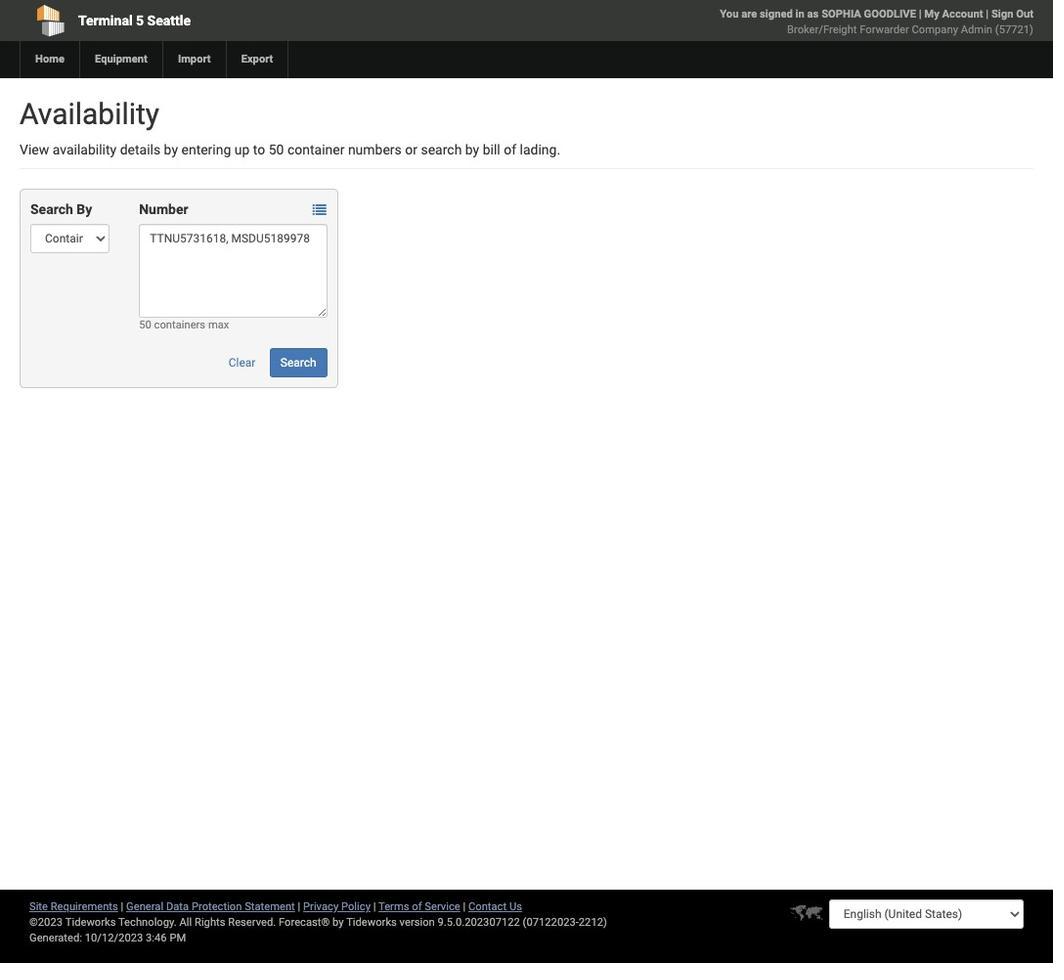 Task type: vqa. For each thing, say whether or not it's contained in the screenshot.
MAX
yes



Task type: locate. For each thing, give the bounding box(es) containing it.
reserved.
[[228, 917, 276, 930]]

1 vertical spatial of
[[412, 901, 422, 914]]

2212)
[[579, 917, 608, 930]]

| up "9.5.0.202307122"
[[463, 901, 466, 914]]

up
[[235, 142, 250, 158]]

contact
[[469, 901, 507, 914]]

0 vertical spatial search
[[30, 202, 73, 217]]

requirements
[[51, 901, 118, 914]]

company
[[912, 23, 959, 36]]

by down privacy policy link
[[333, 917, 344, 930]]

general
[[126, 901, 164, 914]]

5
[[136, 13, 144, 28]]

50 right to
[[269, 142, 284, 158]]

1 horizontal spatial 50
[[269, 142, 284, 158]]

1 horizontal spatial by
[[333, 917, 344, 930]]

1 vertical spatial search
[[281, 356, 317, 370]]

rights
[[195, 917, 226, 930]]

terms
[[379, 901, 410, 914]]

sign
[[992, 8, 1014, 21]]

signed
[[760, 8, 793, 21]]

0 horizontal spatial 50
[[139, 319, 151, 332]]

clear button
[[218, 348, 266, 378]]

| up forecast® on the bottom left of the page
[[298, 901, 301, 914]]

of right bill
[[504, 142, 517, 158]]

by left bill
[[466, 142, 480, 158]]

1 horizontal spatial search
[[281, 356, 317, 370]]

technology.
[[118, 917, 177, 930]]

| left the sign
[[987, 8, 989, 21]]

0 vertical spatial 50
[[269, 142, 284, 158]]

10/12/2023
[[85, 932, 143, 945]]

site requirements | general data protection statement | privacy policy | terms of service | contact us ©2023 tideworks technology. all rights reserved. forecast® by tideworks version 9.5.0.202307122 (07122023-2212) generated: 10/12/2023 3:46 pm
[[29, 901, 608, 945]]

of
[[504, 142, 517, 158], [412, 901, 422, 914]]

by inside site requirements | general data protection statement | privacy policy | terms of service | contact us ©2023 tideworks technology. all rights reserved. forecast® by tideworks version 9.5.0.202307122 (07122023-2212) generated: 10/12/2023 3:46 pm
[[333, 917, 344, 930]]

by right details
[[164, 142, 178, 158]]

equipment link
[[79, 41, 162, 78]]

service
[[425, 901, 461, 914]]

terminal
[[78, 13, 133, 28]]

entering
[[181, 142, 231, 158]]

of up version on the left bottom of page
[[412, 901, 422, 914]]

0 horizontal spatial of
[[412, 901, 422, 914]]

50
[[269, 142, 284, 158], [139, 319, 151, 332]]

by
[[164, 142, 178, 158], [466, 142, 480, 158], [333, 917, 344, 930]]

statement
[[245, 901, 295, 914]]

numbers
[[348, 142, 402, 158]]

goodlive
[[865, 8, 917, 21]]

equipment
[[95, 53, 148, 66]]

you are signed in as sophia goodlive | my account | sign out broker/freight forwarder company admin (57721)
[[720, 8, 1034, 36]]

bill
[[483, 142, 501, 158]]

my account link
[[925, 8, 984, 21]]

search left by
[[30, 202, 73, 217]]

are
[[742, 8, 758, 21]]

9.5.0.202307122
[[438, 917, 520, 930]]

search
[[30, 202, 73, 217], [281, 356, 317, 370]]

|
[[919, 8, 922, 21], [987, 8, 989, 21], [121, 901, 124, 914], [298, 901, 301, 914], [374, 901, 376, 914], [463, 901, 466, 914]]

0 horizontal spatial search
[[30, 202, 73, 217]]

export link
[[226, 41, 288, 78]]

of inside site requirements | general data protection statement | privacy policy | terms of service | contact us ©2023 tideworks technology. all rights reserved. forecast® by tideworks version 9.5.0.202307122 (07122023-2212) generated: 10/12/2023 3:46 pm
[[412, 901, 422, 914]]

search right clear button
[[281, 356, 317, 370]]

50 left the containers
[[139, 319, 151, 332]]

privacy
[[303, 901, 339, 914]]

tideworks
[[347, 917, 397, 930]]

admin
[[962, 23, 993, 36]]

0 vertical spatial of
[[504, 142, 517, 158]]

export
[[241, 53, 273, 66]]

(57721)
[[996, 23, 1034, 36]]

my
[[925, 8, 940, 21]]

home link
[[20, 41, 79, 78]]

container
[[288, 142, 345, 158]]

search inside search button
[[281, 356, 317, 370]]

50 containers max
[[139, 319, 229, 332]]



Task type: describe. For each thing, give the bounding box(es) containing it.
| up 'tideworks'
[[374, 901, 376, 914]]

details
[[120, 142, 161, 158]]

| left my
[[919, 8, 922, 21]]

availability
[[20, 97, 160, 131]]

protection
[[192, 901, 242, 914]]

lading.
[[520, 142, 561, 158]]

Number text field
[[139, 224, 327, 318]]

you
[[720, 8, 739, 21]]

availability
[[53, 142, 117, 158]]

terminal 5 seattle
[[78, 13, 191, 28]]

forecast®
[[279, 917, 330, 930]]

pm
[[170, 932, 186, 945]]

broker/freight
[[788, 23, 858, 36]]

sign out link
[[992, 8, 1034, 21]]

import
[[178, 53, 211, 66]]

search for search
[[281, 356, 317, 370]]

forwarder
[[860, 23, 910, 36]]

0 horizontal spatial by
[[164, 142, 178, 158]]

general data protection statement link
[[126, 901, 295, 914]]

out
[[1017, 8, 1034, 21]]

©2023 tideworks
[[29, 917, 116, 930]]

to
[[253, 142, 265, 158]]

sophia
[[822, 8, 862, 21]]

policy
[[341, 901, 371, 914]]

max
[[208, 319, 229, 332]]

clear
[[229, 356, 256, 370]]

search
[[421, 142, 462, 158]]

data
[[166, 901, 189, 914]]

1 vertical spatial 50
[[139, 319, 151, 332]]

contact us link
[[469, 901, 522, 914]]

privacy policy link
[[303, 901, 371, 914]]

terminal 5 seattle link
[[20, 0, 425, 41]]

as
[[808, 8, 819, 21]]

number
[[139, 202, 188, 217]]

in
[[796, 8, 805, 21]]

search for search by
[[30, 202, 73, 217]]

generated:
[[29, 932, 82, 945]]

show list image
[[313, 204, 326, 218]]

3:46
[[146, 932, 167, 945]]

import link
[[162, 41, 226, 78]]

us
[[510, 901, 522, 914]]

containers
[[154, 319, 206, 332]]

by
[[77, 202, 92, 217]]

home
[[35, 53, 65, 66]]

view
[[20, 142, 49, 158]]

site requirements link
[[29, 901, 118, 914]]

(07122023-
[[523, 917, 579, 930]]

seattle
[[147, 13, 191, 28]]

all
[[180, 917, 192, 930]]

view availability details by entering up to 50 container numbers or search by bill of lading.
[[20, 142, 561, 158]]

account
[[943, 8, 984, 21]]

search by
[[30, 202, 92, 217]]

version
[[400, 917, 435, 930]]

terms of service link
[[379, 901, 461, 914]]

search button
[[270, 348, 327, 378]]

1 horizontal spatial of
[[504, 142, 517, 158]]

site
[[29, 901, 48, 914]]

| left general
[[121, 901, 124, 914]]

2 horizontal spatial by
[[466, 142, 480, 158]]

or
[[405, 142, 418, 158]]



